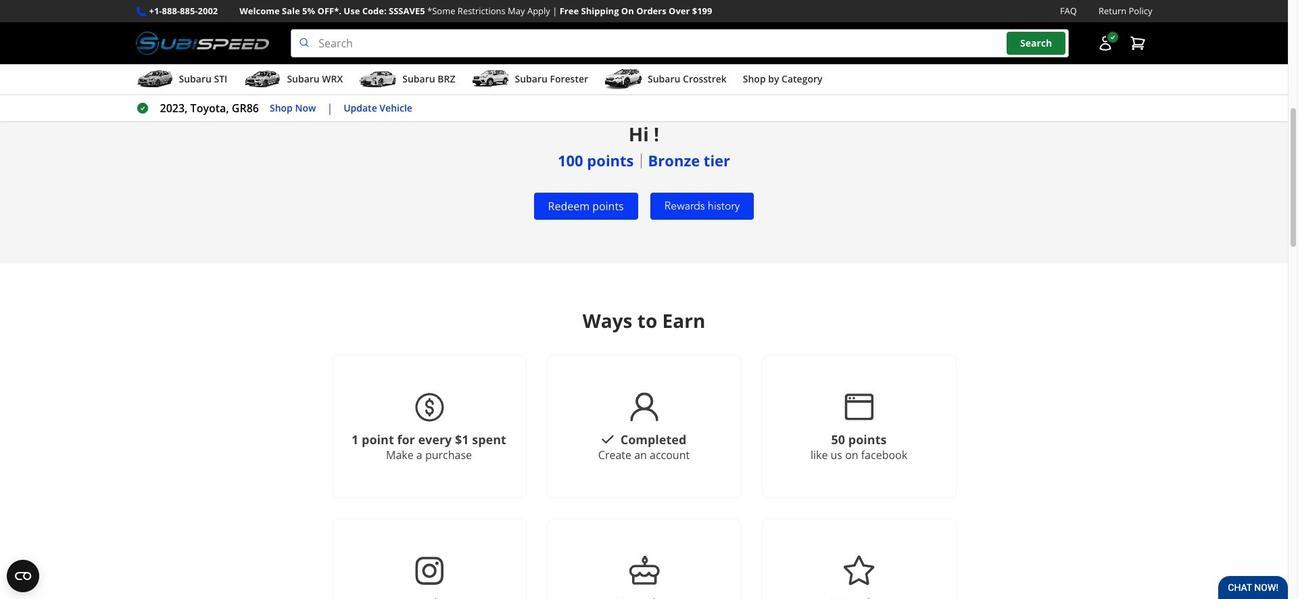 Task type: vqa. For each thing, say whether or not it's contained in the screenshot.
the Subaru Crosstrek dropdown button
no



Task type: describe. For each thing, give the bounding box(es) containing it.
a subaru brz thumbnail image image
[[359, 69, 397, 89]]

button image
[[1098, 35, 1114, 51]]

a subaru sti thumbnail image image
[[136, 69, 174, 89]]

search input field
[[291, 29, 1069, 58]]

subispeed logo image
[[136, 29, 269, 58]]



Task type: locate. For each thing, give the bounding box(es) containing it.
a subaru forester thumbnail image image
[[472, 69, 510, 89]]

a subaru wrx thumbnail image image
[[244, 69, 282, 89]]

heading
[[238, 308, 1050, 334]]

a subaru crosstrek thumbnail image image
[[605, 69, 643, 89]]

campaigns list list
[[238, 355, 1050, 599]]

open widget image
[[7, 560, 39, 593]]



